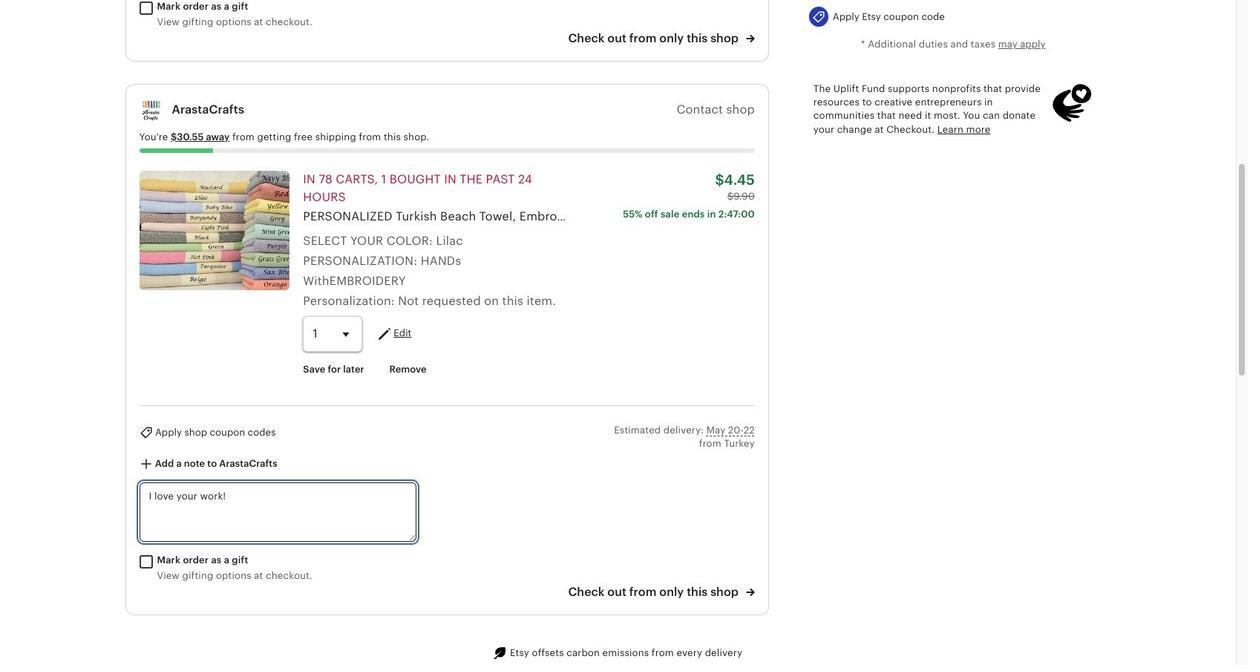 Task type: describe. For each thing, give the bounding box(es) containing it.
arastacrafts image
[[139, 98, 163, 121]]

uplift fund image
[[1052, 82, 1093, 124]]

Add a note to ArastaCrafts (optional) text field
[[139, 483, 416, 542]]



Task type: vqa. For each thing, say whether or not it's contained in the screenshot.
Uplift Fund image
yes



Task type: locate. For each thing, give the bounding box(es) containing it.
personalized turkish beach towel, embroidered/printing beach towel, bridesmaid proposal gifts, beach or hand size towel, mothers day gift image
[[139, 171, 290, 290]]



